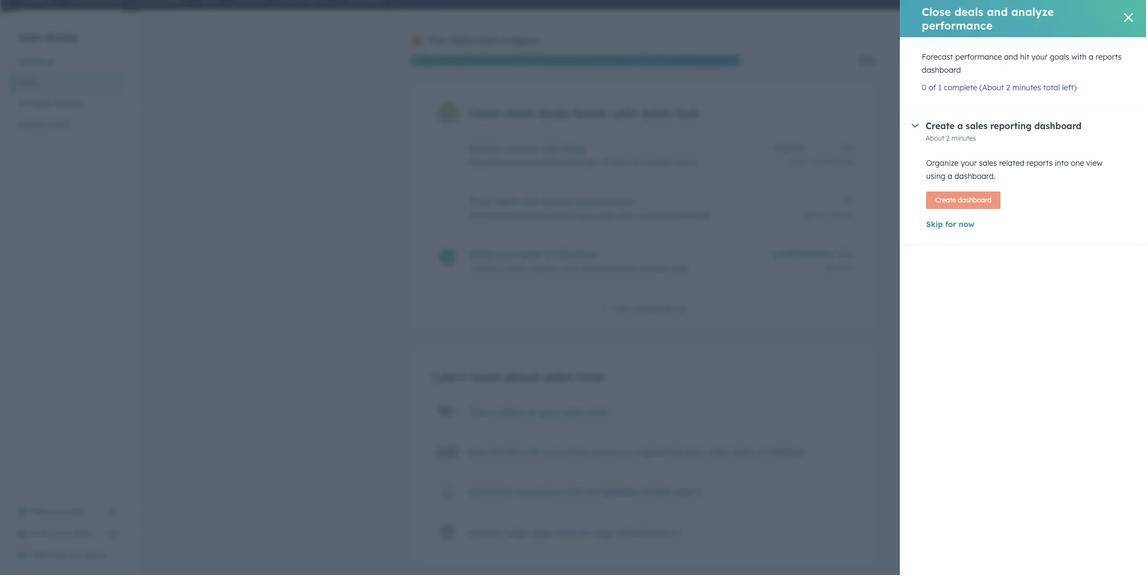 Task type: describe. For each thing, give the bounding box(es) containing it.
1 horizontal spatial in
[[756, 447, 764, 458]]

get started with a 2 minute lesson on organizing your sales data in hubspot link
[[469, 447, 805, 458]]

1 horizontal spatial app
[[675, 487, 692, 498]]

customer service button
[[11, 93, 123, 114]]

close more deals faster with sales hub
[[469, 106, 700, 121]]

again
[[671, 264, 692, 274]]

send
[[469, 158, 487, 167]]

a inside organize your sales related reports into one view using a dashboard.
[[948, 171, 953, 181]]

progress
[[501, 34, 539, 45]]

organizing
[[635, 447, 683, 458]]

and inside track your deals in one place create a custom pipeline, and never lose track of a sale again
[[563, 264, 577, 274]]

quickly connect with leads send emails and schedule meetings, all from the contact record
[[469, 143, 698, 167]]

dashboard down dashboard.
[[959, 196, 992, 204]]

reporting
[[991, 120, 1032, 131]]

work from anywhere with the hubspot mobile app link
[[469, 487, 704, 500]]

(cms)
[[49, 119, 70, 129]]

75%
[[858, 55, 876, 66]]

quickly
[[469, 143, 502, 154]]

close deals and analyze performance forecast performance and hit your goals with a reports dashboard
[[469, 196, 710, 221]]

dashboard.
[[955, 171, 996, 181]]

connect sales apps from the app marketplace
[[469, 528, 671, 539]]

data
[[733, 447, 753, 458]]

close deals and analyze performance button
[[469, 196, 766, 207]]

started
[[487, 447, 519, 458]]

(1)
[[676, 304, 686, 314]]

sales left apps
[[507, 528, 529, 539]]

performance inside close deals and analyze performance
[[922, 19, 993, 32]]

complete
[[944, 83, 978, 93]]

user guide
[[18, 30, 78, 44]]

analyze for close deals and analyze performance forecast performance and hit your goals with a reports dashboard
[[540, 196, 575, 207]]

record
[[675, 158, 698, 167]]

2 left minute
[[551, 447, 556, 458]]

now
[[959, 220, 975, 229]]

for
[[946, 220, 957, 229]]

about
[[505, 369, 540, 384]]

your sales tools progress
[[428, 34, 539, 45]]

link opens in a new window image inside view your plan link
[[108, 505, 116, 518]]

with inside forecast performance and hit your goals with a reports dashboard
[[1072, 52, 1087, 62]]

0 vertical spatial tools
[[477, 34, 498, 45]]

hit inside close deals and analyze performance forecast performance and hit your goals with a reports dashboard
[[567, 211, 577, 221]]

of inside track your deals in one place create a custom pipeline, and never lose track of a sale again
[[638, 264, 645, 274]]

lose
[[601, 264, 615, 274]]

using
[[927, 171, 946, 181]]

minutes down the 0%
[[830, 211, 854, 219]]

track your deals in one place create a custom pipeline, and never lose track of a sale again
[[469, 249, 692, 274]]

sales left data
[[708, 447, 730, 458]]

your
[[428, 34, 448, 45]]

1 vertical spatial tools
[[576, 369, 605, 384]]

sales inside button
[[18, 78, 37, 88]]

skip
[[927, 220, 944, 229]]

connect
[[469, 528, 505, 539]]

0 horizontal spatial hubspot
[[602, 487, 640, 498]]

hide completed (1) button
[[601, 302, 686, 316]]

1
[[939, 83, 942, 93]]

your inside close deals and analyze performance forecast performance and hit your goals with a reports dashboard
[[579, 211, 595, 221]]

your sales tools progress progress bar
[[411, 55, 740, 66]]

1 horizontal spatial sales
[[451, 34, 474, 45]]

pipeline,
[[531, 264, 561, 274]]

close for close deals and analyze performance
[[922, 5, 952, 19]]

great job!
[[824, 264, 854, 272]]

get started with a 2 minute lesson on organizing your sales data in hubspot
[[469, 447, 805, 458]]

track
[[617, 264, 636, 274]]

get
[[469, 447, 484, 458]]

hide
[[613, 304, 631, 314]]

create a sales reporting dashboard about 2 minutes
[[926, 120, 1082, 142]]

dashboard inside forecast performance and hit your goals with a reports dashboard
[[922, 65, 962, 75]]

anywhere
[[518, 487, 561, 498]]

forecast inside close deals and analyze performance forecast performance and hit your goals with a reports dashboard
[[469, 211, 500, 221]]

plan
[[68, 507, 84, 517]]

2 down about 4 minutes left
[[824, 211, 828, 219]]

and inside close deals and analyze performance
[[988, 5, 1009, 19]]

take
[[469, 407, 489, 418]]

start overview demo
[[31, 551, 106, 561]]

marketing
[[18, 57, 54, 67]]

team
[[72, 529, 91, 539]]

website (cms) button
[[11, 114, 123, 135]]

work from anywhere with the hubspot mobile app
[[469, 487, 692, 498]]

the for app
[[580, 528, 594, 539]]

sales right about
[[543, 369, 573, 384]]

start
[[31, 551, 49, 561]]

demo for overview
[[85, 551, 106, 561]]

Search HubSpot search field
[[993, 0, 1127, 6]]

overview
[[51, 551, 83, 561]]

take a demo of your sales tools link
[[469, 407, 608, 418]]

of inside close deals and analyze performance dialog
[[929, 83, 937, 93]]

goals inside forecast performance and hit your goals with a reports dashboard
[[1050, 52, 1070, 62]]

caret image
[[912, 124, 919, 128]]

the for hubspot
[[586, 487, 600, 498]]

skip for now
[[927, 220, 975, 229]]

sales inside 'create a sales reporting dashboard about 2 minutes'
[[966, 120, 988, 131]]

place
[[574, 249, 598, 260]]

user guide views element
[[11, 11, 123, 135]]

invite
[[31, 529, 52, 539]]

leads
[[563, 143, 586, 154]]

your inside organize your sales related reports into one view using a dashboard.
[[961, 158, 978, 168]]

one inside track your deals in one place create a custom pipeline, and never lose track of a sale again
[[556, 249, 572, 260]]

minutes down forecast performance and hit your goals with a reports dashboard at right
[[1013, 83, 1042, 93]]

dashboard inside 'create a sales reporting dashboard about 2 minutes'
[[1035, 120, 1082, 131]]

100%
[[838, 250, 854, 258]]

total
[[1044, 83, 1061, 93]]

lesson
[[592, 447, 619, 458]]

about 2 minutes
[[804, 211, 854, 219]]

0
[[922, 83, 927, 93]]

create inside track your deals in one place create a custom pipeline, and never lose track of a sale again
[[469, 264, 493, 274]]

minutes inside 'create a sales reporting dashboard about 2 minutes'
[[952, 134, 977, 142]]

connect sales apps from the app marketplace link
[[469, 528, 683, 541]]

guide
[[46, 30, 78, 44]]

learn
[[433, 369, 467, 384]]

track
[[469, 249, 493, 260]]

all
[[602, 158, 610, 167]]

a inside 'create a sales reporting dashboard about 2 minutes'
[[958, 120, 964, 131]]

demo for a
[[501, 407, 525, 418]]

analyze for close deals and analyze performance
[[1012, 5, 1055, 19]]

hub
[[676, 106, 700, 121]]

your right organizing
[[685, 447, 706, 458]]

close for close more deals faster with sales hub
[[469, 106, 501, 121]]

deals inside close deals and analyze performance
[[955, 5, 984, 19]]



Task type: vqa. For each thing, say whether or not it's contained in the screenshot.
Your Sales tools progress
yes



Task type: locate. For each thing, give the bounding box(es) containing it.
0 vertical spatial [object object] complete progress bar
[[772, 146, 804, 149]]

goals
[[1050, 52, 1070, 62], [597, 211, 617, 221]]

[object object] complete progress bar
[[772, 146, 804, 149], [772, 252, 833, 256]]

your
[[1032, 52, 1048, 62], [961, 158, 978, 168], [579, 211, 595, 221], [496, 249, 516, 260], [539, 407, 560, 418], [685, 447, 706, 458], [50, 507, 66, 517], [54, 529, 70, 539]]

2 right (about
[[1007, 83, 1011, 93]]

left)
[[1063, 83, 1077, 93]]

1 vertical spatial about
[[791, 158, 810, 166]]

hit inside forecast performance and hit your goals with a reports dashboard
[[1021, 52, 1030, 62]]

minute
[[559, 447, 589, 458]]

0 horizontal spatial analyze
[[540, 196, 575, 207]]

1 horizontal spatial forecast
[[922, 52, 954, 62]]

forecast inside forecast performance and hit your goals with a reports dashboard
[[922, 52, 954, 62]]

close deals and analyze performance
[[922, 5, 1055, 32]]

connect
[[504, 143, 539, 154]]

with right anywhere
[[564, 487, 583, 498]]

apps
[[532, 528, 553, 539]]

the left contact
[[632, 158, 643, 167]]

a inside forecast performance and hit your goals with a reports dashboard
[[1089, 52, 1094, 62]]

in right data
[[756, 447, 764, 458]]

and inside quickly connect with leads send emails and schedule meetings, all from the contact record
[[515, 158, 529, 167]]

0 vertical spatial in
[[545, 249, 553, 260]]

demo right take at the left bottom of page
[[501, 407, 525, 418]]

one inside organize your sales related reports into one view using a dashboard.
[[1072, 158, 1085, 168]]

0 horizontal spatial app
[[596, 528, 614, 539]]

2 up organize
[[947, 134, 950, 142]]

customer service
[[18, 99, 81, 108]]

with inside quickly connect with leads send emails and schedule meetings, all from the contact record
[[542, 143, 560, 154]]

1 horizontal spatial from
[[556, 528, 577, 539]]

your down close deals and analyze performance button at top
[[579, 211, 595, 221]]

sales up minute
[[562, 407, 584, 418]]

quickly connect with leads button
[[469, 143, 766, 154]]

analyze
[[1012, 5, 1055, 19], [540, 196, 575, 207]]

and inside forecast performance and hit your goals with a reports dashboard
[[1005, 52, 1019, 62]]

reports inside forecast performance and hit your goals with a reports dashboard
[[1096, 52, 1122, 62]]

with down close deals and analyze performance button at top
[[619, 211, 634, 221]]

hubspot right data
[[767, 447, 805, 458]]

2 vertical spatial from
[[556, 528, 577, 539]]

4
[[812, 158, 816, 166]]

2 vertical spatial close
[[469, 196, 492, 207]]

0 vertical spatial create
[[926, 120, 955, 131]]

1 [object object] complete progress bar from the top
[[772, 146, 804, 149]]

view
[[31, 507, 48, 517]]

0 vertical spatial demo
[[501, 407, 525, 418]]

reports
[[1096, 52, 1122, 62], [1027, 158, 1053, 168], [643, 211, 669, 221]]

the down lesson
[[586, 487, 600, 498]]

more up 'connect'
[[504, 106, 535, 121]]

0 vertical spatial one
[[1072, 158, 1085, 168]]

link opens in a new window image
[[694, 487, 702, 500], [694, 489, 702, 498], [108, 507, 116, 516]]

your up "custom" on the top of the page
[[496, 249, 516, 260]]

0 vertical spatial sales
[[451, 34, 474, 45]]

0 horizontal spatial in
[[545, 249, 553, 260]]

1 horizontal spatial reports
[[1027, 158, 1053, 168]]

50%
[[841, 143, 854, 152]]

hide completed (1)
[[613, 304, 686, 314]]

sales inside organize your sales related reports into one view using a dashboard.
[[980, 158, 998, 168]]

dashboard
[[922, 65, 962, 75], [1035, 120, 1082, 131], [959, 196, 992, 204], [671, 211, 710, 221]]

minutes right "4"
[[818, 158, 842, 166]]

marketplace
[[616, 528, 671, 539]]

(about
[[980, 83, 1005, 93]]

1 horizontal spatial goals
[[1050, 52, 1070, 62]]

close deals and analyze performance dialog
[[900, 0, 1147, 575]]

forecast performance and hit your goals with a reports dashboard
[[922, 52, 1122, 75]]

in inside track your deals in one place create a custom pipeline, and never lose track of a sale again
[[545, 249, 553, 260]]

link opens in a new window image inside view your plan link
[[108, 507, 116, 516]]

your inside forecast performance and hit your goals with a reports dashboard
[[1032, 52, 1048, 62]]

deals inside close deals and analyze performance forecast performance and hit your goals with a reports dashboard
[[495, 196, 518, 207]]

0 horizontal spatial goals
[[597, 211, 617, 221]]

1 vertical spatial forecast
[[469, 211, 500, 221]]

demo down team
[[85, 551, 106, 561]]

app right mobile
[[675, 487, 692, 498]]

from inside quickly connect with leads send emails and schedule meetings, all from the contact record
[[612, 158, 630, 167]]

view
[[1087, 158, 1103, 168]]

about for close deals and analyze performance
[[804, 211, 822, 219]]

1 vertical spatial in
[[756, 447, 764, 458]]

0 vertical spatial reports
[[1096, 52, 1122, 62]]

1 vertical spatial from
[[495, 487, 516, 498]]

dashboard up into
[[1035, 120, 1082, 131]]

your inside button
[[54, 529, 70, 539]]

dashboard down record
[[671, 211, 710, 221]]

0 vertical spatial hit
[[1021, 52, 1030, 62]]

2 horizontal spatial reports
[[1096, 52, 1122, 62]]

your left 'plan'
[[50, 507, 66, 517]]

related
[[1000, 158, 1025, 168]]

sales button
[[11, 72, 123, 93]]

1 vertical spatial demo
[[85, 551, 106, 561]]

of right 'track' at right
[[638, 264, 645, 274]]

goals inside close deals and analyze performance forecast performance and hit your goals with a reports dashboard
[[597, 211, 617, 221]]

with right faster
[[612, 106, 637, 121]]

start overview demo link
[[11, 545, 123, 567]]

on
[[622, 447, 633, 458]]

create for a
[[926, 120, 955, 131]]

about down "4"
[[804, 211, 822, 219]]

2 horizontal spatial from
[[612, 158, 630, 167]]

2 inside 'create a sales reporting dashboard about 2 minutes'
[[947, 134, 950, 142]]

reports inside organize your sales related reports into one view using a dashboard.
[[1027, 158, 1053, 168]]

of down about
[[528, 407, 537, 418]]

1 vertical spatial [object object] complete progress bar
[[772, 252, 833, 256]]

sales up customer
[[18, 78, 37, 88]]

0 vertical spatial goals
[[1050, 52, 1070, 62]]

from down quickly connect with leads button
[[612, 158, 630, 167]]

one left place on the right top of the page
[[556, 249, 572, 260]]

analyze up forecast performance and hit your goals with a reports dashboard at right
[[1012, 5, 1055, 19]]

close image
[[1125, 13, 1134, 22]]

0 vertical spatial of
[[929, 83, 937, 93]]

service
[[55, 99, 81, 108]]

great
[[824, 264, 841, 272]]

0 horizontal spatial from
[[495, 487, 516, 498]]

sales right "your" in the top left of the page
[[451, 34, 474, 45]]

create dashboard
[[936, 196, 992, 204]]

organize
[[927, 158, 959, 168]]

[object object] complete progress bar up 'great' on the right top of page
[[772, 252, 833, 256]]

your left team
[[54, 529, 70, 539]]

goals up total
[[1050, 52, 1070, 62]]

reports inside close deals and analyze performance forecast performance and hit your goals with a reports dashboard
[[643, 211, 669, 221]]

from right apps
[[556, 528, 577, 539]]

2 horizontal spatial sales
[[641, 106, 672, 121]]

your inside track your deals in one place create a custom pipeline, and never lose track of a sale again
[[496, 249, 516, 260]]

forecast up track
[[469, 211, 500, 221]]

1 vertical spatial hubspot
[[602, 487, 640, 498]]

create up skip for now
[[936, 196, 957, 204]]

1 vertical spatial reports
[[1027, 158, 1053, 168]]

goals down close deals and analyze performance button at top
[[597, 211, 617, 221]]

view your plan
[[31, 507, 84, 517]]

your down about
[[539, 407, 560, 418]]

1 vertical spatial create
[[936, 196, 957, 204]]

performance inside forecast performance and hit your goals with a reports dashboard
[[956, 52, 1003, 62]]

more for deals
[[504, 106, 535, 121]]

app
[[675, 487, 692, 498], [596, 528, 614, 539]]

from right work
[[495, 487, 516, 498]]

0 horizontal spatial forecast
[[469, 211, 500, 221]]

with inside close deals and analyze performance forecast performance and hit your goals with a reports dashboard
[[619, 211, 634, 221]]

2 [object object] complete progress bar from the top
[[772, 252, 833, 256]]

link opens in a new window image
[[108, 505, 116, 518], [673, 528, 681, 541], [673, 530, 681, 539]]

with right started at bottom left
[[521, 447, 540, 458]]

deals
[[955, 5, 984, 19], [538, 106, 570, 121], [495, 196, 518, 207], [519, 249, 542, 260]]

invite your team button
[[11, 523, 123, 545]]

0 horizontal spatial sales
[[18, 78, 37, 88]]

the inside quickly connect with leads send emails and schedule meetings, all from the contact record
[[632, 158, 643, 167]]

1 horizontal spatial more
[[504, 106, 535, 121]]

0 vertical spatial app
[[675, 487, 692, 498]]

into
[[1056, 158, 1069, 168]]

analyze inside close deals and analyze performance forecast performance and hit your goals with a reports dashboard
[[540, 196, 575, 207]]

[object object] complete progress bar up about 4 minutes left
[[772, 146, 804, 149]]

create right caret "image"
[[926, 120, 955, 131]]

contact
[[645, 158, 673, 167]]

analyze down schedule
[[540, 196, 575, 207]]

marketing button
[[11, 51, 123, 72]]

mobile
[[643, 487, 672, 498]]

user
[[18, 30, 42, 44]]

2 vertical spatial sales
[[641, 106, 672, 121]]

2 vertical spatial about
[[804, 211, 822, 219]]

1 horizontal spatial demo
[[501, 407, 525, 418]]

0 horizontal spatial reports
[[643, 211, 669, 221]]

close inside close deals and analyze performance forecast performance and hit your goals with a reports dashboard
[[469, 196, 492, 207]]

more for about
[[470, 369, 501, 384]]

0 horizontal spatial one
[[556, 249, 572, 260]]

performance
[[922, 19, 993, 32], [956, 52, 1003, 62], [577, 196, 634, 207], [502, 211, 549, 221]]

0%
[[845, 196, 854, 205]]

0 vertical spatial hubspot
[[767, 447, 805, 458]]

create for dashboard
[[936, 196, 957, 204]]

your up total
[[1032, 52, 1048, 62]]

emails
[[489, 158, 513, 167]]

schedule
[[531, 158, 563, 167]]

create dashboard link
[[927, 192, 1001, 209]]

1 horizontal spatial of
[[638, 264, 645, 274]]

hit up place on the right top of the page
[[567, 211, 577, 221]]

with up schedule
[[542, 143, 560, 154]]

0 vertical spatial more
[[504, 106, 535, 121]]

1 vertical spatial analyze
[[540, 196, 575, 207]]

more right learn
[[470, 369, 501, 384]]

customer
[[18, 99, 52, 108]]

in up pipeline,
[[545, 249, 553, 260]]

the
[[632, 158, 643, 167], [586, 487, 600, 498], [580, 528, 594, 539]]

dashboard up 1
[[922, 65, 962, 75]]

more
[[504, 106, 535, 121], [470, 369, 501, 384]]

forecast up 1
[[922, 52, 954, 62]]

1 vertical spatial of
[[638, 264, 645, 274]]

of
[[929, 83, 937, 93], [638, 264, 645, 274], [528, 407, 537, 418]]

2 horizontal spatial of
[[929, 83, 937, 93]]

the down work from anywhere with the hubspot mobile app link
[[580, 528, 594, 539]]

1 vertical spatial app
[[596, 528, 614, 539]]

0 horizontal spatial hit
[[567, 211, 577, 221]]

1 horizontal spatial analyze
[[1012, 5, 1055, 19]]

1 vertical spatial close
[[469, 106, 501, 121]]

hit up 0 of 1 complete (about 2 minutes total left)
[[1021, 52, 1030, 62]]

[object object] complete progress bar for quickly connect with leads
[[772, 146, 804, 149]]

0 horizontal spatial demo
[[85, 551, 106, 561]]

[object object] complete progress bar for track your deals in one place
[[772, 252, 833, 256]]

0 vertical spatial from
[[612, 158, 630, 167]]

sales left hub
[[641, 106, 672, 121]]

your up dashboard.
[[961, 158, 978, 168]]

a
[[1089, 52, 1094, 62], [958, 120, 964, 131], [948, 171, 953, 181], [636, 211, 641, 221], [495, 264, 500, 274], [648, 264, 652, 274], [492, 407, 498, 418], [543, 447, 548, 458]]

1 horizontal spatial hubspot
[[767, 447, 805, 458]]

about inside 'create a sales reporting dashboard about 2 minutes'
[[926, 134, 945, 142]]

work
[[469, 487, 492, 498]]

2 vertical spatial create
[[469, 264, 493, 274]]

about for quickly connect with leads
[[791, 158, 810, 166]]

1 vertical spatial one
[[556, 249, 572, 260]]

faster
[[574, 106, 608, 121]]

sales up dashboard.
[[980, 158, 998, 168]]

a inside close deals and analyze performance forecast performance and hit your goals with a reports dashboard
[[636, 211, 641, 221]]

0 vertical spatial analyze
[[1012, 5, 1055, 19]]

one
[[1072, 158, 1085, 168], [556, 249, 572, 260]]

1 vertical spatial hit
[[567, 211, 577, 221]]

sales left the reporting
[[966, 120, 988, 131]]

1 horizontal spatial one
[[1072, 158, 1085, 168]]

0 vertical spatial about
[[926, 134, 945, 142]]

sales
[[966, 120, 988, 131], [980, 158, 998, 168], [543, 369, 573, 384], [562, 407, 584, 418], [708, 447, 730, 458], [507, 528, 529, 539]]

sale
[[654, 264, 669, 274]]

close
[[922, 5, 952, 19], [469, 106, 501, 121], [469, 196, 492, 207]]

2 vertical spatial tools
[[587, 407, 608, 418]]

close inside close deals and analyze performance
[[922, 5, 952, 19]]

minutes up organize
[[952, 134, 977, 142]]

forecast
[[922, 52, 954, 62], [469, 211, 500, 221]]

0 vertical spatial the
[[632, 158, 643, 167]]

analyze inside close deals and analyze performance
[[1012, 5, 1055, 19]]

2 vertical spatial the
[[580, 528, 594, 539]]

learn more about sales tools
[[433, 369, 605, 384]]

0 horizontal spatial of
[[528, 407, 537, 418]]

2 vertical spatial of
[[528, 407, 537, 418]]

demo
[[501, 407, 525, 418], [85, 551, 106, 561]]

deals inside track your deals in one place create a custom pipeline, and never lose track of a sale again
[[519, 249, 542, 260]]

about left "4"
[[791, 158, 810, 166]]

0 vertical spatial close
[[922, 5, 952, 19]]

one right into
[[1072, 158, 1085, 168]]

0 of 1 complete (about 2 minutes total left)
[[922, 83, 1077, 93]]

0 horizontal spatial more
[[470, 369, 501, 384]]

hubspot left mobile
[[602, 487, 640, 498]]

0 vertical spatial forecast
[[922, 52, 954, 62]]

1 vertical spatial the
[[586, 487, 600, 498]]

of left 1
[[929, 83, 937, 93]]

2 vertical spatial reports
[[643, 211, 669, 221]]

1 vertical spatial sales
[[18, 78, 37, 88]]

never
[[579, 264, 599, 274]]

create inside 'create a sales reporting dashboard about 2 minutes'
[[926, 120, 955, 131]]

dashboard inside close deals and analyze performance forecast performance and hit your goals with a reports dashboard
[[671, 211, 710, 221]]

create down track
[[469, 264, 493, 274]]

1 vertical spatial more
[[470, 369, 501, 384]]

1 vertical spatial goals
[[597, 211, 617, 221]]

about 4 minutes left
[[791, 158, 854, 166]]

job!
[[843, 264, 854, 272]]

skip for now button
[[927, 218, 1121, 231]]

about up organize
[[926, 134, 945, 142]]

organize your sales related reports into one view using a dashboard.
[[927, 158, 1103, 181]]

with up left)
[[1072, 52, 1087, 62]]

with
[[1072, 52, 1087, 62], [612, 106, 637, 121], [542, 143, 560, 154], [619, 211, 634, 221], [521, 447, 540, 458], [564, 487, 583, 498]]

track your deals in one place button
[[469, 249, 766, 260]]

1 horizontal spatial hit
[[1021, 52, 1030, 62]]

app left marketplace
[[596, 528, 614, 539]]



